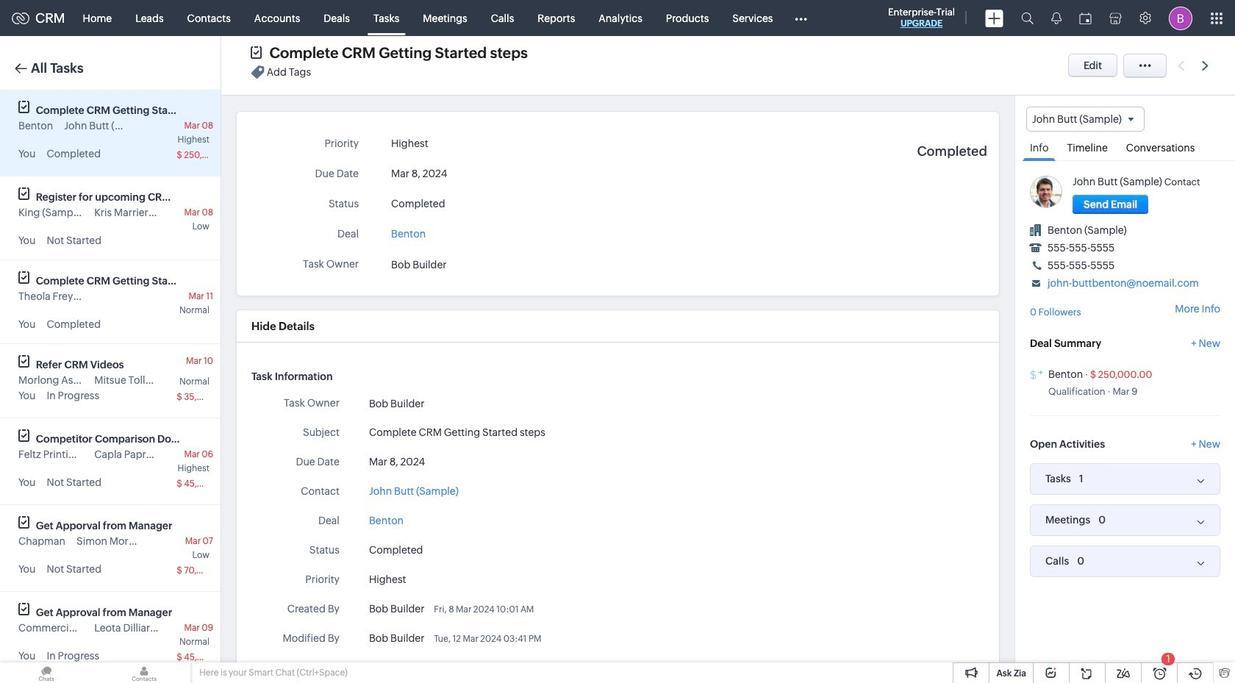 Task type: locate. For each thing, give the bounding box(es) containing it.
signals element
[[1043, 0, 1071, 36]]

Other Modules field
[[785, 6, 817, 30]]

search image
[[1022, 12, 1034, 24]]

create menu image
[[986, 9, 1004, 27]]

search element
[[1013, 0, 1043, 36]]

previous record image
[[1178, 61, 1185, 70]]

None button
[[1073, 195, 1149, 214]]

next record image
[[1203, 61, 1212, 70]]

logo image
[[12, 12, 29, 24]]

signals image
[[1052, 12, 1062, 24]]

None field
[[1027, 107, 1145, 132]]



Task type: vqa. For each thing, say whether or not it's contained in the screenshot.
text field
no



Task type: describe. For each thing, give the bounding box(es) containing it.
chats image
[[0, 663, 93, 683]]

profile element
[[1161, 0, 1202, 36]]

profile image
[[1169, 6, 1193, 30]]

calendar image
[[1080, 12, 1092, 24]]

contacts image
[[98, 663, 190, 683]]

create menu element
[[977, 0, 1013, 36]]



